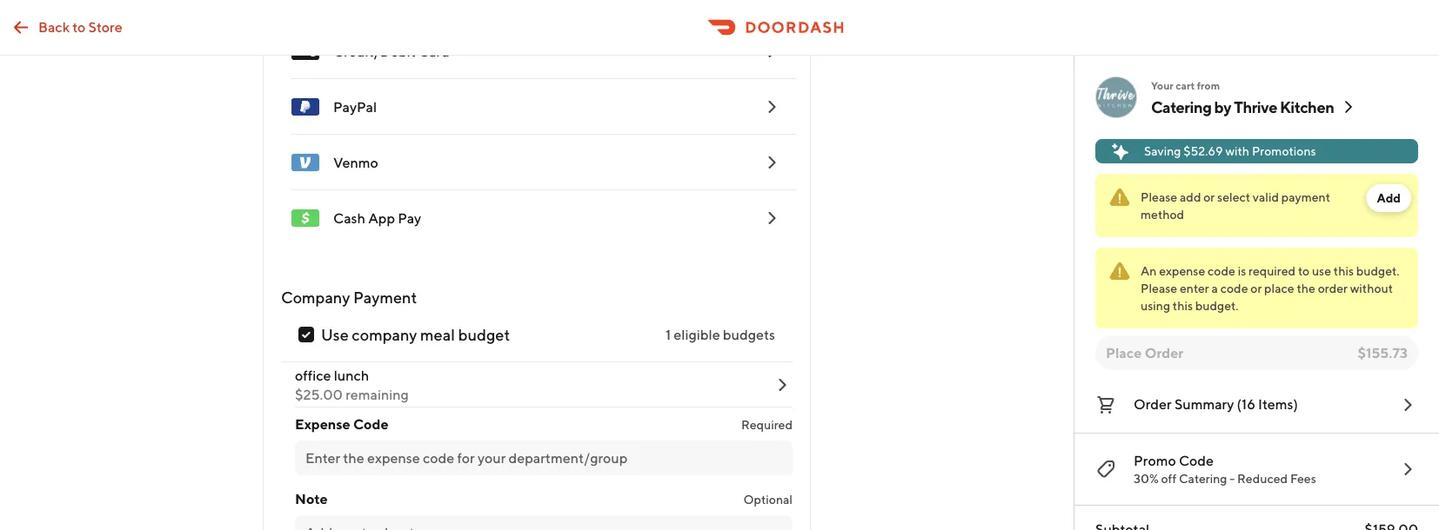 Task type: locate. For each thing, give the bounding box(es) containing it.
or inside the an expense code is required to use this budget. please enter a code or place the order without using this budget.
[[1251, 281, 1262, 296]]

Use company meal budget checkbox
[[298, 328, 314, 343]]

catering left -
[[1179, 472, 1227, 486]]

place
[[1264, 281, 1294, 296]]

1 vertical spatial code
[[1179, 453, 1214, 469]]

note
[[295, 492, 328, 508]]

0 vertical spatial to
[[73, 18, 86, 35]]

1 vertical spatial or
[[1251, 281, 1262, 296]]

1 vertical spatial add new payment method image
[[761, 208, 782, 229]]

cart
[[1176, 79, 1195, 91]]

status
[[1096, 174, 1418, 238]]

2 add new payment method image from the top
[[761, 153, 782, 174]]

menu containing credit/debit card
[[278, 24, 796, 247]]

0 horizontal spatial budget.
[[1195, 299, 1239, 313]]

0 vertical spatial code
[[353, 417, 389, 433]]

code
[[1208, 264, 1235, 278], [1221, 281, 1248, 296]]

0 horizontal spatial this
[[1173, 299, 1193, 313]]

to right back
[[73, 18, 86, 35]]

promo code 30% off catering - reduced fees
[[1134, 453, 1316, 486]]

budgets
[[723, 327, 775, 344]]

code up a
[[1208, 264, 1235, 278]]

1 horizontal spatial budget.
[[1356, 264, 1400, 278]]

an expense code is required to use this budget. please enter a code or place the order without using this budget.
[[1141, 264, 1400, 313]]

or left place on the bottom right of the page
[[1251, 281, 1262, 296]]

to
[[73, 18, 86, 35], [1298, 264, 1310, 278]]

1 horizontal spatial to
[[1298, 264, 1310, 278]]

$52.69
[[1184, 144, 1223, 158]]

order summary (16 items)
[[1134, 396, 1298, 413]]

this
[[1334, 264, 1354, 278], [1173, 299, 1193, 313]]

order right place
[[1145, 345, 1184, 362]]

the
[[1297, 281, 1316, 296]]

please add or select valid payment method
[[1141, 190, 1331, 222]]

code down remaining at the left bottom
[[353, 417, 389, 433]]

your
[[1151, 79, 1174, 91]]

1 add new payment method image from the top
[[761, 41, 782, 62]]

catering down cart
[[1151, 97, 1212, 116]]

fees
[[1290, 472, 1316, 486]]

paypal
[[333, 99, 377, 116]]

company
[[281, 288, 350, 307]]

code down is
[[1221, 281, 1248, 296]]

add new payment method image for venmo
[[761, 153, 782, 174]]

expense
[[1159, 264, 1205, 278]]

remaining
[[346, 387, 409, 404]]

expense
[[295, 417, 350, 433]]

lunch
[[334, 368, 369, 385]]

0 horizontal spatial code
[[353, 417, 389, 433]]

1 vertical spatial catering
[[1179, 472, 1227, 486]]

code right promo
[[1179, 453, 1214, 469]]

store
[[88, 18, 122, 35]]

1 horizontal spatial this
[[1334, 264, 1354, 278]]

or
[[1204, 190, 1215, 204], [1251, 281, 1262, 296]]

add new payment method image
[[761, 97, 782, 118], [761, 153, 782, 174]]

required
[[741, 419, 793, 433]]

please
[[1141, 190, 1177, 204], [1141, 281, 1177, 296]]

code inside promo code 30% off catering - reduced fees
[[1179, 453, 1214, 469]]

or right add
[[1204, 190, 1215, 204]]

please inside please add or select valid payment method
[[1141, 190, 1177, 204]]

add new payment method image
[[761, 41, 782, 62], [761, 208, 782, 229]]

0 vertical spatial please
[[1141, 190, 1177, 204]]

catering by thrive kitchen button
[[1151, 97, 1359, 117]]

cash
[[333, 211, 365, 227]]

0 vertical spatial budget.
[[1356, 264, 1400, 278]]

0 horizontal spatial or
[[1204, 190, 1215, 204]]

menu
[[278, 24, 796, 247]]

1 add new payment method image from the top
[[761, 97, 782, 118]]

0 vertical spatial code
[[1208, 264, 1235, 278]]

credit/debit
[[333, 44, 416, 60]]

use
[[321, 326, 349, 345]]

(16
[[1237, 396, 1256, 413]]

this down enter
[[1173, 299, 1193, 313]]

or inside please add or select valid payment method
[[1204, 190, 1215, 204]]

summary
[[1175, 396, 1234, 413]]

an expense code is required to use this budget. please enter a code or place the order without using this budget. status
[[1096, 248, 1418, 329]]

budget.
[[1356, 264, 1400, 278], [1195, 299, 1239, 313]]

1 vertical spatial budget.
[[1195, 299, 1239, 313]]

back to store
[[38, 18, 122, 35]]

card
[[418, 44, 450, 60]]

0 vertical spatial add new payment method image
[[761, 97, 782, 118]]

off
[[1161, 472, 1177, 486]]

kitchen
[[1280, 97, 1334, 116]]

budget. down a
[[1195, 299, 1239, 313]]

office
[[295, 368, 331, 385]]

from
[[1197, 79, 1220, 91]]

this up order
[[1334, 264, 1354, 278]]

budget. up without
[[1356, 264, 1400, 278]]

0 vertical spatial catering
[[1151, 97, 1212, 116]]

2 add new payment method image from the top
[[761, 208, 782, 229]]

required
[[1249, 264, 1296, 278]]

1 eligible budgets
[[666, 327, 775, 344]]

catering inside button
[[1151, 97, 1212, 116]]

please up the method
[[1141, 190, 1177, 204]]

1 horizontal spatial or
[[1251, 281, 1262, 296]]

an
[[1141, 264, 1157, 278]]

using
[[1141, 299, 1170, 313]]

please up the using
[[1141, 281, 1177, 296]]

0 vertical spatial or
[[1204, 190, 1215, 204]]

1 vertical spatial to
[[1298, 264, 1310, 278]]

catering inside promo code 30% off catering - reduced fees
[[1179, 472, 1227, 486]]

$25.00
[[295, 387, 343, 404]]

cash app pay
[[333, 211, 421, 227]]

1 horizontal spatial code
[[1179, 453, 1214, 469]]

promo
[[1134, 453, 1176, 469]]

payment
[[1282, 190, 1331, 204]]

method
[[1141, 208, 1184, 222]]

1 vertical spatial please
[[1141, 281, 1177, 296]]

order
[[1145, 345, 1184, 362], [1134, 396, 1172, 413]]

code
[[353, 417, 389, 433], [1179, 453, 1214, 469]]

place order
[[1106, 345, 1184, 362]]

back to store button
[[0, 10, 133, 45]]

eligible
[[674, 327, 720, 344]]

1 please from the top
[[1141, 190, 1177, 204]]

catering
[[1151, 97, 1212, 116], [1179, 472, 1227, 486]]

catering by thrive kitchen
[[1151, 97, 1334, 116]]

0 horizontal spatial to
[[73, 18, 86, 35]]

to inside the an expense code is required to use this budget. please enter a code or place the order without using this budget.
[[1298, 264, 1310, 278]]

office lunch $25.00 remaining
[[295, 368, 409, 404]]

2 please from the top
[[1141, 281, 1177, 296]]

1 vertical spatial order
[[1134, 396, 1172, 413]]

0 vertical spatial add new payment method image
[[761, 41, 782, 62]]

to up the
[[1298, 264, 1310, 278]]

1 vertical spatial add new payment method image
[[761, 153, 782, 174]]

0 vertical spatial this
[[1334, 264, 1354, 278]]

order left summary
[[1134, 396, 1172, 413]]

show menu image
[[292, 38, 319, 66]]



Task type: describe. For each thing, give the bounding box(es) containing it.
add new payment method image for credit/debit card
[[761, 41, 782, 62]]

saving
[[1144, 144, 1181, 158]]

company
[[352, 326, 417, 345]]

$155.73
[[1358, 345, 1408, 362]]

company payment
[[281, 288, 417, 307]]

with
[[1226, 144, 1250, 158]]

is
[[1238, 264, 1246, 278]]

by
[[1214, 97, 1231, 116]]

optional
[[744, 493, 793, 508]]

1 vertical spatial this
[[1173, 299, 1193, 313]]

order inside button
[[1134, 396, 1172, 413]]

items)
[[1258, 396, 1298, 413]]

your cart from
[[1151, 79, 1220, 91]]

app
[[368, 211, 395, 227]]

Expense Code text field
[[305, 449, 782, 469]]

pay
[[398, 211, 421, 227]]

saving $52.69 with promotions button
[[1096, 139, 1418, 164]]

reduced
[[1237, 472, 1288, 486]]

place
[[1106, 345, 1142, 362]]

change image
[[772, 375, 793, 396]]

promotions
[[1252, 144, 1316, 158]]

credit/debit card
[[333, 44, 450, 60]]

saving $52.69 with promotions
[[1144, 144, 1316, 158]]

a
[[1212, 281, 1218, 296]]

use company meal budget
[[321, 326, 510, 345]]

code for expense
[[353, 417, 389, 433]]

0 vertical spatial order
[[1145, 345, 1184, 362]]

enter
[[1180, 281, 1209, 296]]

order summary (16 items) button
[[1096, 392, 1418, 419]]

order
[[1318, 281, 1348, 296]]

please inside the an expense code is required to use this budget. please enter a code or place the order without using this budget.
[[1141, 281, 1177, 296]]

add button
[[1366, 184, 1411, 212]]

1 vertical spatial code
[[1221, 281, 1248, 296]]

budget
[[458, 326, 510, 345]]

back
[[38, 18, 70, 35]]

-
[[1230, 472, 1235, 486]]

valid
[[1253, 190, 1279, 204]]

add
[[1180, 190, 1201, 204]]

code for promo
[[1179, 453, 1214, 469]]

meal
[[420, 326, 455, 345]]

use
[[1312, 264, 1331, 278]]

add
[[1377, 191, 1401, 205]]

to inside back to store button
[[73, 18, 86, 35]]

expense code
[[295, 417, 389, 433]]

venmo
[[333, 155, 378, 171]]

payment
[[353, 288, 417, 307]]

status containing please add or select valid payment method
[[1096, 174, 1418, 238]]

add new payment method image for paypal
[[761, 97, 782, 118]]

without
[[1350, 281, 1393, 296]]

1
[[666, 327, 671, 344]]

select
[[1217, 190, 1250, 204]]

Note text field
[[305, 524, 782, 531]]

thrive
[[1234, 97, 1277, 116]]

30%
[[1134, 472, 1159, 486]]

add new payment method image for cash app pay
[[761, 208, 782, 229]]



Task type: vqa. For each thing, say whether or not it's contained in the screenshot.
the topmost Add New Payment Method image
yes



